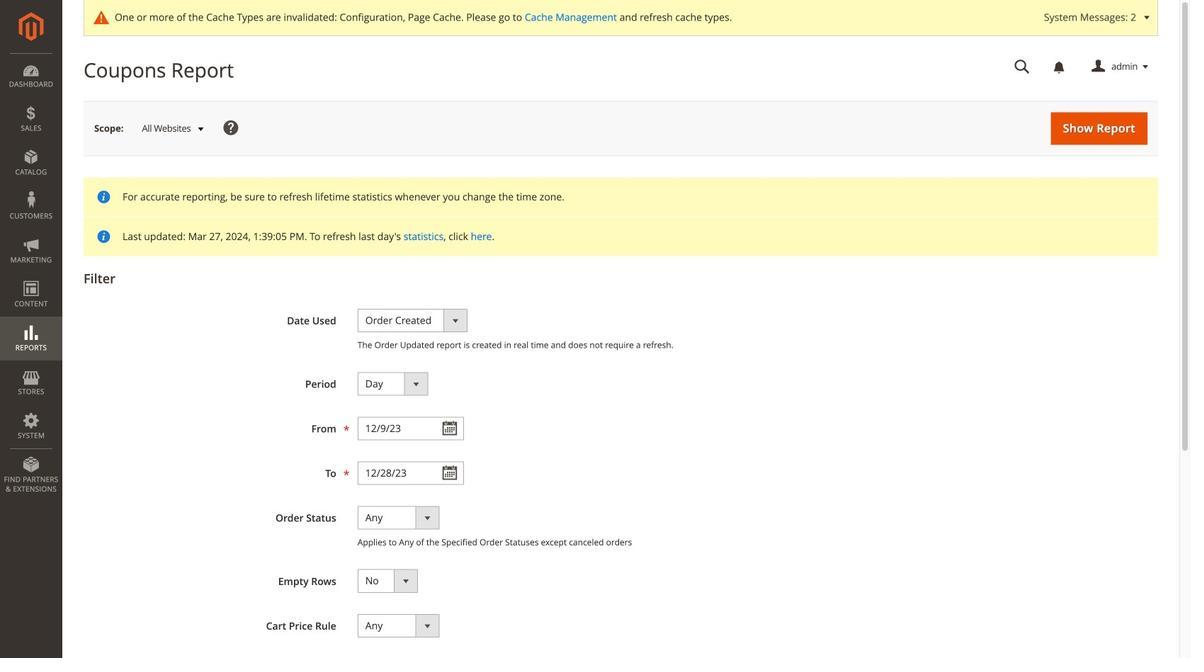 Task type: locate. For each thing, give the bounding box(es) containing it.
menu bar
[[0, 53, 62, 501]]

None text field
[[358, 417, 464, 440], [358, 462, 464, 485], [358, 417, 464, 440], [358, 462, 464, 485]]

None text field
[[1005, 55, 1040, 79]]



Task type: describe. For each thing, give the bounding box(es) containing it.
magento admin panel image
[[19, 12, 44, 41]]



